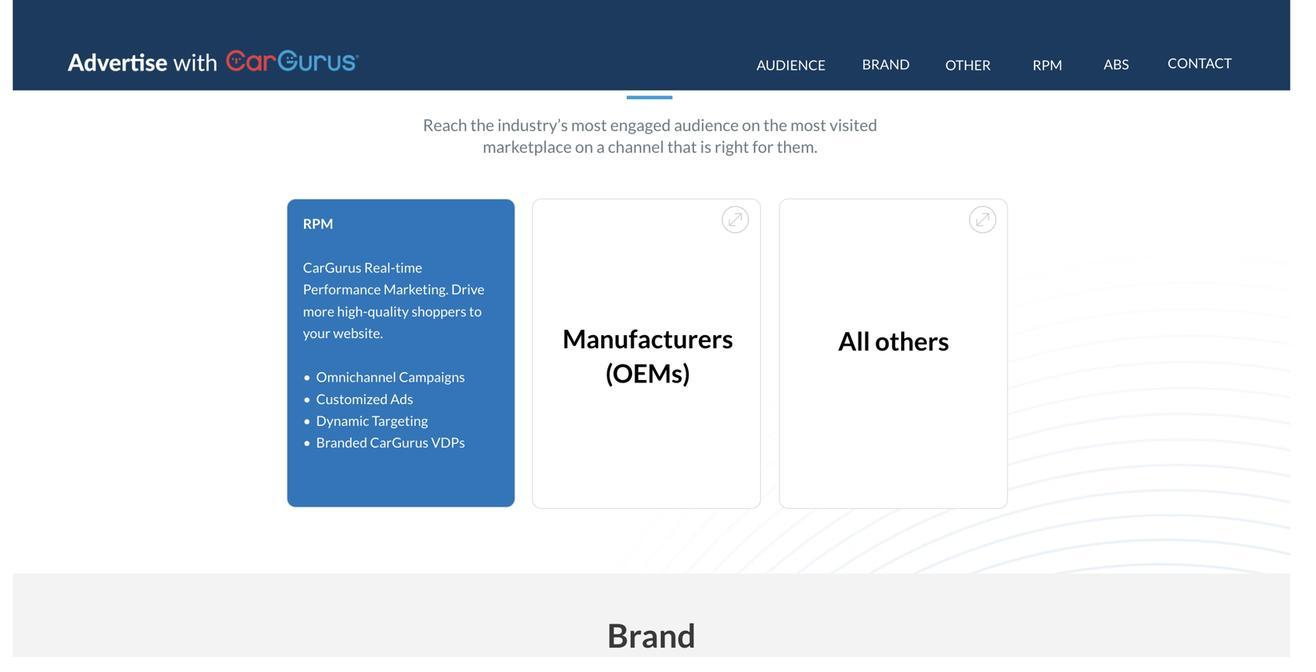 Task type: describe. For each thing, give the bounding box(es) containing it.
4 • from the top
[[258, 369, 264, 383]]

your
[[258, 276, 281, 290]]

1 • from the top
[[258, 313, 264, 327]]

more
[[258, 257, 284, 272]]

website.
[[283, 276, 326, 290]]

1 most from the left
[[486, 97, 516, 114]]

industry's
[[423, 97, 483, 114]]

a
[[507, 116, 514, 133]]

campaigns
[[339, 313, 395, 327]]

customized
[[269, 332, 330, 346]]

targeting
[[316, 351, 364, 365]]

(oems)
[[515, 304, 587, 330]]

1 horizontal spatial on
[[631, 97, 646, 114]]

real-
[[310, 220, 336, 234]]

3 • from the top
[[258, 351, 264, 365]]

2 the from the left
[[649, 97, 669, 114]]

marketplace
[[410, 116, 486, 133]]

1 the from the left
[[400, 97, 420, 114]]

2 • from the top
[[258, 332, 264, 346]]

them.
[[661, 116, 695, 133]]

channel
[[517, 116, 565, 133]]

performance
[[258, 239, 324, 253]]

cargurus real-time performance marketing. drive more high-quality shoppers to your website. •  omnichannel campaigns •  customized ads •  dynamic targeting •  branded cargurus vdps
[[258, 220, 414, 383]]

manufacturers (oems)
[[478, 275, 623, 330]]



Task type: locate. For each thing, give the bounding box(es) containing it.
is
[[595, 116, 605, 133]]

cargurus
[[258, 220, 307, 234], [315, 369, 364, 383]]

visited
[[705, 97, 746, 114]]

0 horizontal spatial most
[[486, 97, 516, 114]]

• down the your
[[258, 313, 264, 327]]

•
[[258, 313, 264, 327], [258, 332, 264, 346], [258, 351, 264, 365], [258, 369, 264, 383]]

• left branded
[[258, 369, 264, 383]]

0 horizontal spatial the
[[400, 97, 420, 114]]

reach the industry's most engaged audience on the most visited marketplace on a channel that is right for them.
[[360, 97, 746, 133]]

0 horizontal spatial on
[[489, 116, 504, 133]]

cargurus up the performance
[[258, 220, 307, 234]]

branded
[[269, 369, 312, 383]]

• left dynamic
[[258, 351, 264, 365]]

cargurus down targeting
[[315, 369, 364, 383]]

high-
[[287, 257, 313, 272]]

1 horizontal spatial cargurus
[[315, 369, 364, 383]]

manufacturers
[[478, 275, 623, 301]]

for
[[640, 116, 658, 133]]

quality
[[313, 257, 348, 272]]

• left customized
[[258, 332, 264, 346]]

0 horizontal spatial cargurus
[[258, 220, 307, 234]]

audience
[[573, 97, 628, 114]]

dynamic
[[269, 351, 314, 365]]

1 horizontal spatial most
[[672, 97, 703, 114]]

most up a
[[486, 97, 516, 114]]

the right reach
[[400, 97, 420, 114]]

1 horizontal spatial the
[[649, 97, 669, 114]]

that
[[567, 116, 593, 133]]

time
[[336, 220, 359, 234]]

to
[[399, 257, 410, 272]]

engaged
[[519, 97, 570, 114]]

vdps
[[367, 369, 395, 383]]

on
[[631, 97, 646, 114], [489, 116, 504, 133]]

marketing.
[[326, 239, 381, 253]]

2 most from the left
[[672, 97, 703, 114]]

shoppers
[[350, 257, 397, 272]]

drive
[[384, 239, 412, 253]]

on left a
[[489, 116, 504, 133]]

1 vertical spatial on
[[489, 116, 504, 133]]

0 vertical spatial cargurus
[[258, 220, 307, 234]]

1 vertical spatial cargurus
[[315, 369, 364, 383]]

reach
[[360, 97, 397, 114]]

most up them.
[[672, 97, 703, 114]]

omnichannel
[[269, 313, 337, 327]]

most
[[486, 97, 516, 114], [672, 97, 703, 114]]

ads
[[332, 332, 351, 346]]

right
[[608, 116, 637, 133]]

the up the for
[[649, 97, 669, 114]]

0 vertical spatial on
[[631, 97, 646, 114]]

the
[[400, 97, 420, 114], [649, 97, 669, 114]]

on up the for
[[631, 97, 646, 114]]



